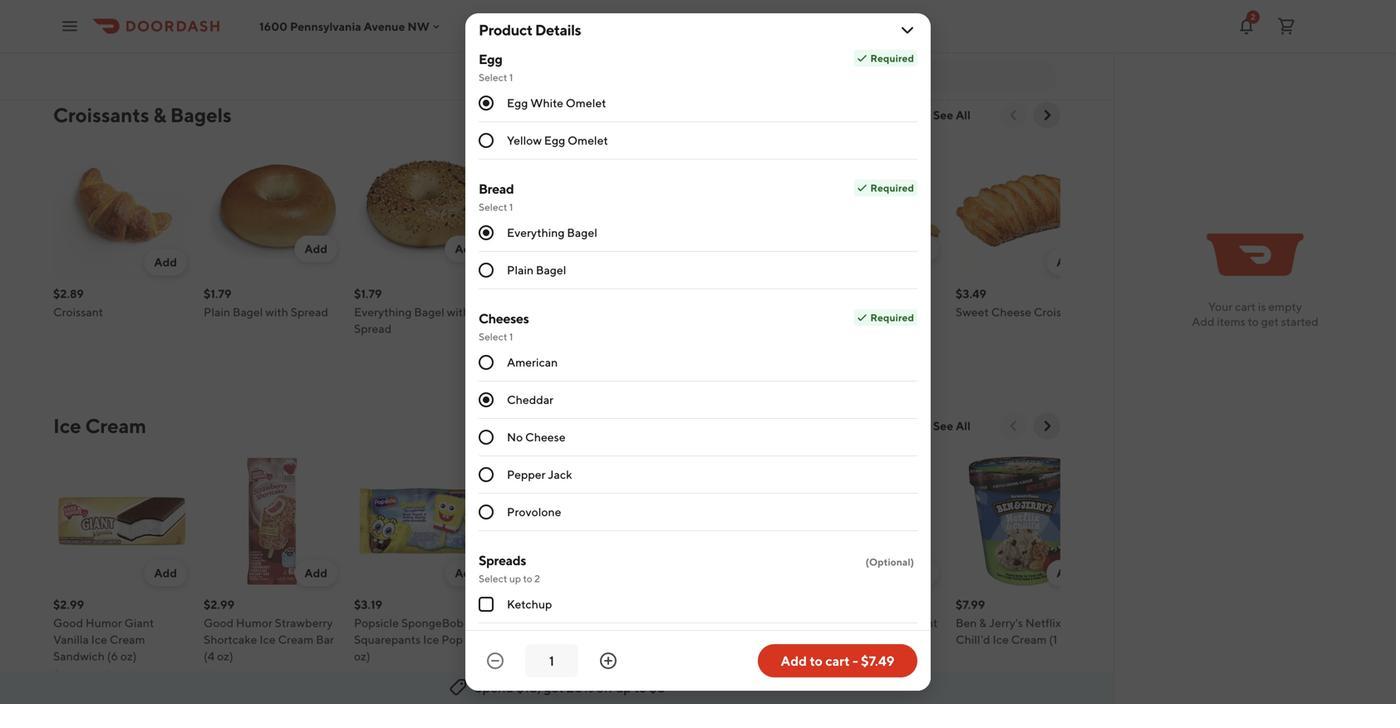 Task type: vqa. For each thing, say whether or not it's contained in the screenshot.
the & inside the Sour Patch Kids Watermelon Soft & Chewy Candies (8 oz) Sponsored
yes



Task type: describe. For each thing, give the bounding box(es) containing it.
sponsored for candies
[[53, 46, 110, 59]]

$15,
[[517, 680, 541, 696]]

add to cart - $7.49 button
[[758, 644, 918, 678]]

cheeses
[[479, 311, 529, 326]]

(2.75
[[460, 11, 486, 25]]

sandwich inside $8.19 turkey breakfast club bagel sandwich
[[838, 322, 890, 335]]

chocolate cookies & cream parfait
[[806, 0, 916, 25]]

1 croissant from the left
[[53, 305, 103, 319]]

Cheddar radio
[[479, 392, 494, 407]]

spend
[[475, 680, 514, 696]]

1 for bread
[[510, 201, 513, 213]]

to left $5
[[634, 680, 647, 696]]

select for egg
[[479, 72, 508, 83]]

add for good humor strawberry shortcake ice cream bar (4 oz)
[[305, 566, 328, 580]]

plain bagel with spread image
[[204, 142, 341, 279]]

patch
[[80, 0, 111, 8]]

$1.79 plain bagel with spread
[[204, 287, 328, 319]]

(1 inside $7.99 ben & jerry's netflix & chill'd ice cream (1 pt)
[[1050, 633, 1058, 646]]

bar
[[316, 633, 334, 646]]

& inside $7.99 ben & jerry's half baked ice cream (1 pt)
[[528, 616, 536, 630]]

(5 inside welch's gluten free mixed fruit snacks gummies (5 oz)
[[708, 27, 720, 41]]

$2.89
[[53, 287, 84, 301]]

cream inside twix ice cream bars (3.13 oz)
[[700, 616, 735, 630]]

select for spreads
[[479, 573, 508, 585]]

next button of carousel image
[[1039, 107, 1056, 123]]

avenue
[[364, 19, 405, 33]]

product details button
[[479, 10, 918, 50]]

$1.79 for $1.79 everything bagel with spread
[[354, 287, 382, 301]]

turkey breakfast club bagel sandwich image
[[806, 142, 943, 279]]

oz) inside $3.19 popsicle spongebob squarepants ice pop (4 oz)
[[354, 649, 370, 663]]

(4 inside $3.19 popsicle spongebob squarepants ice pop (4 oz)
[[465, 633, 476, 646]]

& up chill'd
[[980, 616, 987, 630]]

(5 inside tastykake glazed honey bun (5 oz)
[[228, 11, 239, 25]]

cheese inside '$3.49 sweet cheese croissant'
[[992, 305, 1032, 319]]

soft
[[122, 11, 144, 25]]

Egg White Omelet radio
[[479, 96, 494, 111]]

required for egg
[[871, 52, 915, 64]]

creme
[[447, 0, 483, 8]]

bite
[[560, 0, 581, 8]]

ice inside $7.99 ben & jerry's half baked ice cream (1 pt)
[[505, 633, 521, 646]]

add inside button
[[781, 653, 807, 669]]

increase quantity by 1 image
[[599, 651, 619, 671]]

1 for cheeses
[[510, 331, 513, 343]]

egg white omelet
[[507, 96, 607, 110]]

spreads
[[479, 552, 526, 568]]

1 for egg
[[510, 72, 513, 83]]

cart inside your cart is empty add items to get started
[[1236, 300, 1256, 313]]

spreads select up to 2
[[479, 552, 540, 585]]

giant
[[124, 616, 154, 630]]

Yellow Egg Omelet radio
[[479, 133, 494, 148]]

(8
[[138, 27, 149, 41]]

& inside ben & jerry's the tonight dough ice cream (1 pt)
[[829, 616, 837, 630]]

everything inside bread group
[[507, 226, 565, 239]]

Pepper Jack radio
[[479, 467, 494, 482]]

egg select 1
[[479, 51, 513, 83]]

bagel inside $7.49 western bagel sandwich
[[552, 305, 583, 319]]

bun
[[204, 11, 225, 25]]

candies
[[93, 27, 136, 41]]

omelet for egg white omelet
[[566, 96, 607, 110]]

add to cart - $7.49
[[781, 653, 895, 669]]

& right netflix
[[1064, 616, 1072, 630]]

pop
[[442, 633, 463, 646]]

Current quantity is 1 number field
[[535, 652, 569, 670]]

free
[[739, 0, 763, 8]]

plain inside $1.79 plain bagel with spread
[[204, 305, 230, 319]]

bagel inside $1.79 everything bagel with spread
[[414, 305, 445, 319]]

everything bagel
[[507, 226, 598, 239]]

humor for shortcake
[[236, 616, 273, 630]]

the
[[875, 616, 895, 630]]

oz) inside twix ice cream bars (3.13 oz)
[[655, 633, 671, 646]]

add for western bagel sandwich
[[606, 242, 629, 256]]

ben for ben & jerry's half baked ice cream (1 pt)
[[505, 616, 526, 630]]

twix ice cream bars (3.13 oz) image
[[655, 453, 792, 590]]

$8.19 turkey breakfast club bagel sandwich
[[806, 287, 922, 335]]

ketchup
[[507, 597, 552, 611]]

filled
[[354, 11, 384, 25]]

is
[[1259, 300, 1267, 313]]

$1.79 everything bagel with spread
[[354, 287, 470, 335]]

pepper jack
[[507, 468, 572, 481]]

0 items, open order cart image
[[1277, 16, 1297, 36]]

cheddar
[[507, 393, 554, 407]]

crawlers
[[584, 0, 630, 8]]

add for sweet cheese croissant
[[1057, 255, 1080, 269]]

-
[[853, 653, 859, 669]]

mixed
[[655, 11, 688, 25]]

Provolone radio
[[479, 505, 494, 520]]

kids
[[113, 0, 136, 8]]

pt) inside $7.99 ben & jerry's netflix & chill'd ice cream (1 pt)
[[1060, 633, 1076, 646]]

oz) inside 'sour patch kids watermelon soft & chewy candies (8 oz) sponsored'
[[151, 27, 168, 41]]

cream inside chocolate cookies & cream parfait
[[806, 11, 841, 25]]

croissants & bagels link
[[53, 102, 232, 128]]

omelet for yellow egg omelet
[[568, 133, 608, 147]]

bread group
[[479, 180, 918, 289]]

vanilla inside tastykake vanilla creme filled sugar wafers (2.75 oz)
[[409, 0, 445, 8]]

bagels
[[170, 103, 232, 127]]

breakfast
[[844, 305, 894, 319]]

oz) inside $2.99 good humor giant vanilla ice cream sandwich (6 oz) sponsored
[[120, 649, 137, 663]]

oz) inside welch's gluten free mixed fruit snacks gummies (5 oz)
[[722, 27, 738, 41]]

& left bagels
[[153, 103, 166, 127]]

see all link for ice cream
[[924, 413, 981, 439]]

croissants & bagels
[[53, 103, 232, 127]]

oz) inside tastykake vanilla creme filled sugar wafers (2.75 oz)
[[354, 27, 370, 41]]

Ketchup checkbox
[[479, 597, 494, 612]]

$8.19
[[806, 287, 834, 301]]

sweet cheese croissant image
[[956, 142, 1093, 279]]

$2.99 for $2.99 good humor giant vanilla ice cream sandwich (6 oz) sponsored
[[53, 598, 84, 612]]

cheese inside group
[[526, 430, 566, 444]]

ice cream
[[53, 414, 146, 438]]

Plain Bagel radio
[[479, 263, 494, 278]]

white
[[531, 96, 564, 110]]

$2.99 for $2.99 good humor strawberry shortcake ice cream bar (4 oz)
[[204, 598, 235, 612]]

see for croissants & bagels
[[934, 108, 954, 122]]

with for everything bagel with spread
[[447, 305, 470, 319]]

up inside spreads select up to 2
[[510, 573, 521, 585]]

spread for $1.79 everything bagel with spread
[[354, 322, 392, 335]]

cream inside $7.99 ben & jerry's half baked ice cream (1 pt)
[[523, 633, 559, 646]]

American radio
[[479, 355, 494, 370]]

add for plain bagel with spread
[[305, 242, 328, 256]]

tastykake glazed honey bun (5 oz)
[[204, 0, 334, 25]]

ice inside the $2.99 good humor strawberry shortcake ice cream bar (4 oz)
[[260, 633, 276, 646]]

$2.99 good humor giant vanilla ice cream sandwich (6 oz) sponsored
[[53, 598, 154, 681]]

sugar
[[386, 11, 417, 25]]

ben & jerry's half baked ice cream (1 pt) image
[[505, 453, 642, 590]]

ice inside $2.99 good humor giant vanilla ice cream sandwich (6 oz) sponsored
[[91, 633, 107, 646]]

previous button of carousel image
[[1006, 418, 1023, 434]]

croissant image
[[53, 142, 190, 279]]

$3.19
[[354, 598, 383, 612]]

squarepants
[[354, 633, 421, 646]]

everything inside $1.79 everything bagel with spread
[[354, 305, 412, 319]]

(1 for half
[[561, 633, 570, 646]]

gummi
[[505, 11, 544, 25]]

twix ice cream bars (3.13 oz)
[[655, 616, 788, 646]]

bars
[[738, 616, 761, 630]]

decrease quantity by 1 image
[[486, 651, 506, 671]]

add for good humor giant vanilla ice cream sandwich (6 oz)
[[154, 566, 177, 580]]

(3.13
[[763, 616, 788, 630]]

egg group
[[479, 50, 918, 160]]

1 vertical spatial up
[[616, 680, 632, 696]]

no cheese
[[507, 430, 566, 444]]

all for ice cream
[[956, 419, 971, 433]]

next button of carousel image
[[1039, 418, 1056, 434]]

good humor giant vanilla ice cream sandwich (6 oz) image
[[53, 453, 190, 590]]

tastykake for filled
[[354, 0, 407, 8]]

tastykake for bun
[[204, 0, 256, 8]]

ice cream link
[[53, 413, 146, 439]]

pepper
[[507, 468, 546, 481]]

ben inside ben & jerry's the tonight dough ice cream (1 pt)
[[806, 616, 827, 630]]

sponsored for sandwich
[[53, 668, 110, 681]]

tonight
[[898, 616, 938, 630]]

watermelon
[[53, 11, 119, 25]]

tastykake vanilla creme filled sugar wafers (2.75 oz)
[[354, 0, 486, 41]]

welch's gluten free mixed fruit snacks gummies (5 oz)
[[655, 0, 763, 41]]

honey
[[299, 0, 334, 8]]

(4 inside the $2.99 good humor strawberry shortcake ice cream bar (4 oz)
[[204, 649, 215, 663]]

product details
[[479, 21, 581, 39]]

turkey
[[806, 305, 841, 319]]

select for cheeses
[[479, 331, 508, 343]]

jerry's inside ben & jerry's the tonight dough ice cream (1 pt)
[[839, 616, 873, 630]]

jack
[[548, 468, 572, 481]]



Task type: locate. For each thing, give the bounding box(es) containing it.
0 vertical spatial see all
[[934, 108, 971, 122]]

fruit
[[691, 11, 716, 25]]

$7.99 inside $7.99 ben & jerry's netflix & chill'd ice cream (1 pt)
[[956, 598, 986, 612]]

1 down product
[[510, 72, 513, 83]]

$7.99 for $7.99 ben & jerry's netflix & chill'd ice cream (1 pt)
[[956, 598, 986, 612]]

see all
[[934, 108, 971, 122], [934, 419, 971, 433]]

1 inside bread select 1
[[510, 201, 513, 213]]

0 horizontal spatial 2
[[535, 573, 540, 585]]

0 vertical spatial (4
[[465, 633, 476, 646]]

2 left 0 items, open order cart image
[[1251, 12, 1256, 22]]

0 horizontal spatial everything
[[354, 305, 412, 319]]

get right $15,
[[544, 680, 564, 696]]

cream inside $2.99 good humor giant vanilla ice cream sandwich (6 oz) sponsored
[[110, 633, 145, 646]]

1 horizontal spatial $1.79
[[354, 287, 382, 301]]

2 ben from the left
[[806, 616, 827, 630]]

2 1 from the top
[[510, 201, 513, 213]]

1 horizontal spatial spread
[[354, 322, 392, 335]]

yellow
[[507, 133, 542, 147]]

0 horizontal spatial get
[[544, 680, 564, 696]]

cream inside ben & jerry's the tonight dough ice cream (1 pt)
[[863, 633, 898, 646]]

1 horizontal spatial (5
[[708, 27, 720, 41]]

2 vertical spatial egg
[[544, 133, 566, 147]]

1 inside cheeses select 1
[[510, 331, 513, 343]]

gluten
[[700, 0, 736, 8]]

2
[[1251, 12, 1256, 22], [535, 573, 540, 585]]

oz) left 1600 at the top left of page
[[241, 11, 257, 25]]

cream inside $7.99 ben & jerry's netflix & chill'd ice cream (1 pt)
[[1012, 633, 1047, 646]]

1 $7.99 from the left
[[505, 598, 534, 612]]

cheese right no
[[526, 430, 566, 444]]

1 vertical spatial cart
[[826, 653, 850, 669]]

american
[[507, 355, 558, 369]]

2 with from the left
[[447, 305, 470, 319]]

1 see all link from the top
[[924, 102, 981, 128]]

pennsylvania
[[290, 19, 361, 33]]

sour up open menu icon
[[53, 0, 78, 8]]

select for bread
[[479, 201, 508, 213]]

1600
[[259, 19, 288, 33]]

wafers
[[419, 11, 457, 25]]

0 vertical spatial 2
[[1251, 12, 1256, 22]]

0 vertical spatial up
[[510, 573, 521, 585]]

spread inside $1.79 everything bagel with spread
[[354, 322, 392, 335]]

$1.79 inside $1.79 everything bagel with spread
[[354, 287, 382, 301]]

tastykake inside tastykake vanilla creme filled sugar wafers (2.75 oz)
[[354, 0, 407, 8]]

0 horizontal spatial plain
[[204, 305, 230, 319]]

required inside egg group
[[871, 52, 915, 64]]

0 vertical spatial sandwich
[[585, 305, 636, 319]]

see down the search wawa search box
[[934, 108, 954, 122]]

3 jerry's from the left
[[990, 616, 1024, 630]]

2 select from the top
[[479, 201, 508, 213]]

1 sponsored from the top
[[53, 46, 110, 59]]

2 sour from the left
[[533, 0, 557, 8]]

2 sponsored from the top
[[53, 668, 110, 681]]

ben for ben & jerry's netflix & chill'd ice cream (1 pt)
[[956, 616, 977, 630]]

0 horizontal spatial (1
[[561, 633, 570, 646]]

0 horizontal spatial $2.99
[[53, 598, 84, 612]]

1 horizontal spatial everything
[[507, 226, 565, 239]]

chill'd
[[956, 633, 991, 646]]

2 vertical spatial 1
[[510, 331, 513, 343]]

$7.99 ben & jerry's netflix & chill'd ice cream (1 pt)
[[956, 598, 1076, 646]]

2 tastykake from the left
[[354, 0, 407, 8]]

add
[[305, 242, 328, 256], [455, 242, 478, 256], [606, 242, 629, 256], [756, 242, 779, 256], [907, 242, 930, 256], [154, 255, 177, 269], [1057, 255, 1080, 269], [1192, 315, 1215, 328], [154, 566, 177, 580], [305, 566, 328, 580], [455, 566, 478, 580], [907, 566, 930, 580], [1057, 566, 1080, 580], [781, 653, 807, 669]]

1 vertical spatial spread
[[354, 322, 392, 335]]

cart left is
[[1236, 300, 1256, 313]]

$7.49 inside $7.49 western bagel sandwich
[[505, 287, 534, 301]]

1 vertical spatial $7.49
[[861, 653, 895, 669]]

1 see from the top
[[934, 108, 954, 122]]

1600 pennsylvania avenue nw
[[259, 19, 430, 33]]

1 horizontal spatial pt)
[[911, 633, 927, 646]]

$7.49 western bagel sandwich
[[505, 287, 636, 319]]

0 vertical spatial everything
[[507, 226, 565, 239]]

add for ben & jerry's netflix & chill'd ice cream (1 pt)
[[1057, 566, 1080, 580]]

egg left white
[[507, 96, 528, 110]]

cart
[[1236, 300, 1256, 313], [826, 653, 850, 669]]

1 horizontal spatial with
[[447, 305, 470, 319]]

2 horizontal spatial ben
[[956, 616, 977, 630]]

1 1 from the top
[[510, 72, 513, 83]]

1 horizontal spatial sour
[[533, 0, 557, 8]]

1 vertical spatial egg
[[507, 96, 528, 110]]

bagel inside $1.79 plain bagel with spread
[[233, 305, 263, 319]]

to inside your cart is empty add items to get started
[[1249, 315, 1259, 328]]

0 horizontal spatial $7.99
[[505, 598, 534, 612]]

$2.99
[[53, 598, 84, 612], [204, 598, 235, 612]]

up down spreads
[[510, 573, 521, 585]]

$2.99 inside $2.99 good humor giant vanilla ice cream sandwich (6 oz) sponsored
[[53, 598, 84, 612]]

(4
[[465, 633, 476, 646], [204, 649, 215, 663]]

cream inside ice cream link
[[85, 414, 146, 438]]

1 horizontal spatial $2.99
[[204, 598, 235, 612]]

jerry's for chill'd
[[990, 616, 1024, 630]]

good inside $2.99 good humor giant vanilla ice cream sandwich (6 oz) sponsored
[[53, 616, 83, 630]]

(4 down shortcake
[[204, 649, 215, 663]]

3 1 from the top
[[510, 331, 513, 343]]

2 see all link from the top
[[924, 413, 981, 439]]

1 horizontal spatial cart
[[1236, 300, 1256, 313]]

Everything Bagel radio
[[479, 225, 494, 240]]

$7.99 up chill'd
[[956, 598, 986, 612]]

parfait
[[844, 11, 879, 25]]

1 vertical spatial (5
[[708, 27, 720, 41]]

3 select from the top
[[479, 331, 508, 343]]

pt) inside ben & jerry's the tonight dough ice cream (1 pt)
[[911, 633, 927, 646]]

jerry's up chill'd
[[990, 616, 1024, 630]]

to down dough
[[810, 653, 823, 669]]

see all link down the search wawa search box
[[924, 102, 981, 128]]

good humor strawberry shortcake ice cream bar (4 oz) image
[[204, 453, 341, 590]]

ben & jerry's netflix & chill'd ice cream (1 pt) image
[[956, 453, 1093, 590]]

1 all from the top
[[956, 108, 971, 122]]

ben inside $7.99 ben & jerry's netflix & chill'd ice cream (1 pt)
[[956, 616, 977, 630]]

$7.99 inside $7.99 ben & jerry's half baked ice cream (1 pt)
[[505, 598, 534, 612]]

1600 pennsylvania avenue nw button
[[259, 19, 443, 33]]

gummies
[[655, 27, 706, 41]]

ice inside twix ice cream bars (3.13 oz)
[[681, 616, 697, 630]]

1 horizontal spatial ben
[[806, 616, 827, 630]]

1 vertical spatial cheese
[[526, 430, 566, 444]]

select down spreads
[[479, 573, 508, 585]]

1 horizontal spatial tastykake
[[354, 0, 407, 8]]

1 horizontal spatial plain
[[507, 263, 534, 277]]

everything bagel with spread image
[[354, 142, 491, 279]]

empty
[[1269, 300, 1303, 313]]

select inside bread select 1
[[479, 201, 508, 213]]

started
[[1282, 315, 1319, 328]]

good left giant
[[53, 616, 83, 630]]

pt) down tonight
[[911, 633, 927, 646]]

cart left the -
[[826, 653, 850, 669]]

popsicle
[[354, 616, 399, 630]]

2 good from the left
[[204, 616, 234, 630]]

cookies
[[863, 0, 906, 8]]

2 jerry's from the left
[[839, 616, 873, 630]]

humor for vanilla
[[86, 616, 122, 630]]

0 horizontal spatial with
[[265, 305, 288, 319]]

$2.99 good humor strawberry shortcake ice cream bar (4 oz)
[[204, 598, 334, 663]]

oz) inside trolli sour bite crawlers gummi candy (7.2 oz)
[[604, 11, 620, 25]]

ben up chill'd
[[956, 616, 977, 630]]

strawberry
[[275, 616, 333, 630]]

(1 down tonight
[[900, 633, 909, 646]]

see all left previous button of carousel image in the right bottom of the page
[[934, 419, 971, 433]]

1 horizontal spatial humor
[[236, 616, 273, 630]]

0 vertical spatial cart
[[1236, 300, 1256, 313]]

(1 inside $7.99 ben & jerry's half baked ice cream (1 pt)
[[561, 633, 570, 646]]

all left previous button of carousel image in the right bottom of the page
[[956, 419, 971, 433]]

pt) for half
[[572, 633, 587, 646]]

pt) down netflix
[[1060, 633, 1076, 646]]

1 vertical spatial omelet
[[568, 133, 608, 147]]

pt) for tonight
[[911, 633, 927, 646]]

required inside bread group
[[871, 182, 915, 194]]

to
[[1249, 315, 1259, 328], [523, 573, 533, 585], [810, 653, 823, 669], [634, 680, 647, 696]]

0 horizontal spatial jerry's
[[538, 616, 572, 630]]

plain inside bread group
[[507, 263, 534, 277]]

humor
[[86, 616, 122, 630], [236, 616, 273, 630]]

humor inside $2.99 good humor giant vanilla ice cream sandwich (6 oz) sponsored
[[86, 616, 122, 630]]

jerry's for ice
[[538, 616, 572, 630]]

0 vertical spatial egg
[[479, 51, 503, 67]]

spongebob
[[401, 616, 464, 630]]

1 sour from the left
[[53, 0, 78, 8]]

0 horizontal spatial sandwich
[[53, 649, 105, 663]]

0 vertical spatial $7.49
[[505, 287, 534, 301]]

1 horizontal spatial egg
[[507, 96, 528, 110]]

egg
[[479, 51, 503, 67], [507, 96, 528, 110], [544, 133, 566, 147]]

& inside chocolate cookies & cream parfait
[[908, 0, 916, 8]]

pt) inside $7.99 ben & jerry's half baked ice cream (1 pt)
[[572, 633, 587, 646]]

humor up (6
[[86, 616, 122, 630]]

& inside 'sour patch kids watermelon soft & chewy candies (8 oz) sponsored'
[[146, 11, 153, 25]]

$2.99 inside the $2.99 good humor strawberry shortcake ice cream bar (4 oz)
[[204, 598, 235, 612]]

2 vertical spatial sandwich
[[53, 649, 105, 663]]

0 horizontal spatial good
[[53, 616, 83, 630]]

1 horizontal spatial (1
[[900, 633, 909, 646]]

2 vertical spatial required
[[871, 312, 915, 323]]

tastykake up bun
[[204, 0, 256, 8]]

ben down ketchup
[[505, 616, 526, 630]]

1 horizontal spatial jerry's
[[839, 616, 873, 630]]

ben up dough
[[806, 616, 827, 630]]

sweet
[[956, 305, 989, 319]]

2 required from the top
[[871, 182, 915, 194]]

cream inside the $2.99 good humor strawberry shortcake ice cream bar (4 oz)
[[278, 633, 314, 646]]

cheeses select 1
[[479, 311, 529, 343]]

sponsored inside $2.99 good humor giant vanilla ice cream sandwich (6 oz) sponsored
[[53, 668, 110, 681]]

ice inside ben & jerry's the tonight dough ice cream (1 pt)
[[844, 633, 860, 646]]

0 vertical spatial see
[[934, 108, 954, 122]]

see all link
[[924, 102, 981, 128], [924, 413, 981, 439]]

sandwich inside $2.99 good humor giant vanilla ice cream sandwich (6 oz) sponsored
[[53, 649, 105, 663]]

& down ketchup
[[528, 616, 536, 630]]

0 horizontal spatial $7.49
[[505, 287, 534, 301]]

0 horizontal spatial egg
[[479, 51, 503, 67]]

oz) down the "snacks"
[[722, 27, 738, 41]]

pt)
[[572, 633, 587, 646], [911, 633, 927, 646], [1060, 633, 1076, 646]]

1 vertical spatial 1
[[510, 201, 513, 213]]

see all for croissants & bagels
[[934, 108, 971, 122]]

ice inside $7.99 ben & jerry's netflix & chill'd ice cream (1 pt)
[[993, 633, 1009, 646]]

2 humor from the left
[[236, 616, 273, 630]]

$3.19 popsicle spongebob squarepants ice pop (4 oz)
[[354, 598, 476, 663]]

1 tastykake from the left
[[204, 0, 256, 8]]

product details dialog
[[466, 9, 931, 691]]

spread inside $1.79 plain bagel with spread
[[291, 305, 328, 319]]

1 down cheeses
[[510, 331, 513, 343]]

(optional)
[[866, 556, 915, 568]]

oz) right (6
[[120, 649, 137, 663]]

candy
[[546, 11, 581, 25]]

$3.49
[[956, 287, 987, 301]]

oz) down crawlers
[[604, 11, 620, 25]]

0 horizontal spatial croissant
[[53, 305, 103, 319]]

1 jerry's from the left
[[538, 616, 572, 630]]

all for croissants & bagels
[[956, 108, 971, 122]]

0 horizontal spatial humor
[[86, 616, 122, 630]]

(5 down fruit
[[708, 27, 720, 41]]

1 $1.79 from the left
[[204, 287, 232, 301]]

Search Wawa search field
[[805, 67, 1044, 86]]

provolone
[[507, 505, 562, 519]]

sour inside trolli sour bite crawlers gummi candy (7.2 oz)
[[533, 0, 557, 8]]

$1.79 for $1.79 plain bagel with spread
[[204, 287, 232, 301]]

sour up candy on the left top
[[533, 0, 557, 8]]

select up the "egg white omelet" option
[[479, 72, 508, 83]]

2 (1 from the left
[[900, 633, 909, 646]]

1 vertical spatial see all
[[934, 419, 971, 433]]

snacks
[[718, 11, 755, 25]]

sponsored down chewy
[[53, 46, 110, 59]]

plain
[[507, 263, 534, 277], [204, 305, 230, 319]]

2 see from the top
[[934, 419, 954, 433]]

2 horizontal spatial pt)
[[1060, 633, 1076, 646]]

1 horizontal spatial (4
[[465, 633, 476, 646]]

see all down the search wawa search box
[[934, 108, 971, 122]]

trolli sour bite crawlers gummi candy (7.2 oz)
[[505, 0, 630, 25]]

1 horizontal spatial $7.49
[[861, 653, 895, 669]]

see left previous button of carousel image in the right bottom of the page
[[934, 419, 954, 433]]

ice inside $3.19 popsicle spongebob squarepants ice pop (4 oz)
[[423, 633, 439, 646]]

jerry's inside $7.99 ben & jerry's half baked ice cream (1 pt)
[[538, 616, 572, 630]]

(1 down netflix
[[1050, 633, 1058, 646]]

0 vertical spatial (5
[[228, 11, 239, 25]]

2 inside spreads select up to 2
[[535, 573, 540, 585]]

& right soft
[[146, 11, 153, 25]]

0 horizontal spatial ben
[[505, 616, 526, 630]]

popsicle spongebob squarepants ice pop (4 oz) image
[[354, 453, 491, 590]]

$7.99 for $7.99 ben & jerry's half baked ice cream (1 pt)
[[505, 598, 534, 612]]

2 $2.99 from the left
[[204, 598, 235, 612]]

required for cheeses
[[871, 312, 915, 323]]

croissants
[[53, 103, 149, 127]]

good for vanilla
[[53, 616, 83, 630]]

oz) down the squarepants
[[354, 649, 370, 663]]

oz) down twix
[[655, 633, 671, 646]]

0 horizontal spatial vanilla
[[53, 633, 89, 646]]

0 horizontal spatial $1.79
[[204, 287, 232, 301]]

1 humor from the left
[[86, 616, 122, 630]]

add button
[[295, 236, 338, 262], [295, 236, 338, 262], [445, 236, 488, 262], [445, 236, 488, 262], [596, 236, 639, 262], [596, 236, 639, 262], [746, 236, 789, 262], [746, 236, 789, 262], [897, 236, 940, 262], [897, 236, 940, 262], [144, 249, 187, 276], [144, 249, 187, 276], [1047, 249, 1090, 276], [1047, 249, 1090, 276], [144, 560, 187, 587], [144, 560, 187, 587], [295, 560, 338, 587], [295, 560, 338, 587], [445, 560, 488, 587], [445, 560, 488, 587], [897, 560, 940, 587], [897, 560, 940, 587], [1047, 560, 1090, 587], [1047, 560, 1090, 587]]

see all link for croissants & bagels
[[924, 102, 981, 128]]

ben inside $7.99 ben & jerry's half baked ice cream (1 pt)
[[505, 616, 526, 630]]

(7.2
[[583, 11, 602, 25]]

bagel inside $8.19 turkey breakfast club bagel sandwich
[[806, 322, 836, 335]]

1 vertical spatial sponsored
[[53, 668, 110, 681]]

2 horizontal spatial egg
[[544, 133, 566, 147]]

$7.49 inside add to cart - $7.49 button
[[861, 653, 895, 669]]

4 select from the top
[[479, 573, 508, 585]]

1 required from the top
[[871, 52, 915, 64]]

3 ben from the left
[[956, 616, 977, 630]]

$7.49 up 'western'
[[505, 287, 534, 301]]

2 horizontal spatial (1
[[1050, 633, 1058, 646]]

(1 up "current quantity is 1" number field
[[561, 633, 570, 646]]

1 vertical spatial plain
[[204, 305, 230, 319]]

club
[[896, 305, 922, 319]]

sandwich
[[585, 305, 636, 319], [838, 322, 890, 335], [53, 649, 105, 663]]

bread
[[479, 181, 514, 197]]

tastykake
[[204, 0, 256, 8], [354, 0, 407, 8]]

details
[[535, 21, 581, 39]]

0 vertical spatial spread
[[291, 305, 328, 319]]

2 $1.79 from the left
[[354, 287, 382, 301]]

jerry's
[[538, 616, 572, 630], [839, 616, 873, 630], [990, 616, 1024, 630]]

1 horizontal spatial vanilla
[[409, 0, 445, 8]]

add for turkey breakfast club bagel sandwich
[[907, 242, 930, 256]]

1 see all from the top
[[934, 108, 971, 122]]

add for everything bagel with spread
[[455, 242, 478, 256]]

get inside your cart is empty add items to get started
[[1262, 315, 1279, 328]]

1 vertical spatial all
[[956, 419, 971, 433]]

with inside $1.79 everything bagel with spread
[[447, 305, 470, 319]]

required for bread
[[871, 182, 915, 194]]

biscuit image
[[655, 142, 792, 279]]

oz) down 'filled'
[[354, 27, 370, 41]]

tastykake up 'filled'
[[354, 0, 407, 8]]

1 vertical spatial everything
[[354, 305, 412, 319]]

1 vertical spatial 2
[[535, 573, 540, 585]]

1 horizontal spatial sandwich
[[585, 305, 636, 319]]

cart inside button
[[826, 653, 850, 669]]

No Cheese radio
[[479, 430, 494, 445]]

1 horizontal spatial up
[[616, 680, 632, 696]]

add inside your cart is empty add items to get started
[[1192, 315, 1215, 328]]

1 with from the left
[[265, 305, 288, 319]]

sour inside 'sour patch kids watermelon soft & chewy candies (8 oz) sponsored'
[[53, 0, 78, 8]]

0 vertical spatial get
[[1262, 315, 1279, 328]]

western bagel sandwich image
[[505, 142, 642, 279]]

sponsored inside 'sour patch kids watermelon soft & chewy candies (8 oz) sponsored'
[[53, 46, 110, 59]]

select inside egg select 1
[[479, 72, 508, 83]]

(5 right bun
[[228, 11, 239, 25]]

to inside button
[[810, 653, 823, 669]]

spread for $1.79 plain bagel with spread
[[291, 305, 328, 319]]

(1 for tonight
[[900, 633, 909, 646]]

croissant
[[53, 305, 103, 319], [1034, 305, 1084, 319]]

2 croissant from the left
[[1034, 305, 1084, 319]]

trolli
[[505, 0, 531, 8]]

off
[[597, 680, 613, 696]]

sponsored down (6
[[53, 668, 110, 681]]

$7.49 right the -
[[861, 653, 895, 669]]

0 vertical spatial all
[[956, 108, 971, 122]]

cream
[[806, 11, 841, 25], [85, 414, 146, 438], [700, 616, 735, 630], [110, 633, 145, 646], [278, 633, 314, 646], [523, 633, 559, 646], [863, 633, 898, 646], [1012, 633, 1047, 646]]

add for ben & jerry's the tonight dough ice cream (1 pt)
[[907, 566, 930, 580]]

bread select 1
[[479, 181, 514, 213]]

1 horizontal spatial get
[[1262, 315, 1279, 328]]

3 (1 from the left
[[1050, 633, 1058, 646]]

$7.99
[[505, 598, 534, 612], [956, 598, 986, 612]]

0 horizontal spatial cheese
[[526, 430, 566, 444]]

ben & jerry's the tonight dough ice cream (1 pt)
[[806, 616, 938, 646]]

spreads group
[[479, 551, 918, 661]]

egg down product
[[479, 51, 503, 67]]

1 select from the top
[[479, 72, 508, 83]]

$1.79 inside $1.79 plain bagel with spread
[[204, 287, 232, 301]]

0 vertical spatial 1
[[510, 72, 513, 83]]

good up shortcake
[[204, 616, 234, 630]]

0 vertical spatial plain
[[507, 263, 534, 277]]

0 vertical spatial vanilla
[[409, 0, 445, 8]]

2 horizontal spatial sandwich
[[838, 322, 890, 335]]

select inside spreads select up to 2
[[479, 573, 508, 585]]

select down cheeses
[[479, 331, 508, 343]]

(5
[[228, 11, 239, 25], [708, 27, 720, 41]]

pt) down half
[[572, 633, 587, 646]]

0 horizontal spatial (4
[[204, 649, 215, 663]]

add for croissant
[[154, 255, 177, 269]]

jerry's left the at bottom
[[839, 616, 873, 630]]

0 vertical spatial required
[[871, 52, 915, 64]]

2 see all from the top
[[934, 419, 971, 433]]

cheeses group
[[479, 309, 918, 531]]

1 $2.99 from the left
[[53, 598, 84, 612]]

ben
[[505, 616, 526, 630], [806, 616, 827, 630], [956, 616, 977, 630]]

all left previous button of carousel icon on the top of page
[[956, 108, 971, 122]]

ice
[[53, 414, 81, 438], [681, 616, 697, 630], [91, 633, 107, 646], [260, 633, 276, 646], [423, 633, 439, 646], [505, 633, 521, 646], [844, 633, 860, 646], [993, 633, 1009, 646]]

see for ice cream
[[934, 419, 954, 433]]

items
[[1218, 315, 1246, 328]]

add for popsicle spongebob squarepants ice pop (4 oz)
[[455, 566, 478, 580]]

humor inside the $2.99 good humor strawberry shortcake ice cream bar (4 oz)
[[236, 616, 273, 630]]

shortcake
[[204, 633, 257, 646]]

oz) inside the $2.99 good humor strawberry shortcake ice cream bar (4 oz)
[[217, 649, 233, 663]]

see
[[934, 108, 954, 122], [934, 419, 954, 433]]

0 vertical spatial omelet
[[566, 96, 607, 110]]

egg for egg select 1
[[479, 51, 503, 67]]

croissant inside '$3.49 sweet cheese croissant'
[[1034, 305, 1084, 319]]

egg inside egg select 1
[[479, 51, 503, 67]]

1 ben from the left
[[505, 616, 526, 630]]

omelet right white
[[566, 96, 607, 110]]

select down the bread
[[479, 201, 508, 213]]

sandwich inside $7.49 western bagel sandwich
[[585, 305, 636, 319]]

oz) right (8
[[151, 27, 168, 41]]

required inside cheeses group
[[871, 312, 915, 323]]

oz)
[[241, 11, 257, 25], [604, 11, 620, 25], [151, 27, 168, 41], [354, 27, 370, 41], [722, 27, 738, 41], [655, 633, 671, 646], [120, 649, 137, 663], [217, 649, 233, 663], [354, 649, 370, 663]]

1 horizontal spatial $7.99
[[956, 598, 986, 612]]

up right off
[[616, 680, 632, 696]]

previous button of carousel image
[[1006, 107, 1023, 123]]

1 vertical spatial (4
[[204, 649, 215, 663]]

baked
[[599, 616, 633, 630]]

open menu image
[[60, 16, 80, 36]]

vanilla inside $2.99 good humor giant vanilla ice cream sandwich (6 oz) sponsored
[[53, 633, 89, 646]]

1 good from the left
[[53, 616, 83, 630]]

0 horizontal spatial tastykake
[[204, 0, 256, 8]]

0 horizontal spatial pt)
[[572, 633, 587, 646]]

with inside $1.79 plain bagel with spread
[[265, 305, 288, 319]]

dough
[[806, 633, 842, 646]]

2 $7.99 from the left
[[956, 598, 986, 612]]

1 vertical spatial get
[[544, 680, 564, 696]]

1 inside egg select 1
[[510, 72, 513, 83]]

cheese right "sweet"
[[992, 305, 1032, 319]]

20%
[[567, 680, 594, 696]]

see all for ice cream
[[934, 419, 971, 433]]

1 horizontal spatial cheese
[[992, 305, 1032, 319]]

twix
[[655, 616, 679, 630]]

to inside spreads select up to 2
[[523, 573, 533, 585]]

oz) down shortcake
[[217, 649, 233, 663]]

ben & jerry's the tonight dough ice cream (1 pt) image
[[806, 453, 943, 590]]

2 pt) from the left
[[911, 633, 927, 646]]

jerry's left half
[[538, 616, 572, 630]]

2 up ketchup
[[535, 573, 540, 585]]

select inside cheeses select 1
[[479, 331, 508, 343]]

see all link left previous button of carousel image in the right bottom of the page
[[924, 413, 981, 439]]

3 pt) from the left
[[1060, 633, 1076, 646]]

(4 right pop
[[465, 633, 476, 646]]

2 horizontal spatial jerry's
[[990, 616, 1024, 630]]

with for plain bagel with spread
[[265, 305, 288, 319]]

spend $15, get 20% off up to $5
[[475, 680, 666, 696]]

1 vertical spatial sandwich
[[838, 322, 890, 335]]

1 pt) from the left
[[572, 633, 587, 646]]

omelet down egg white omelet
[[568, 133, 608, 147]]

oz) inside tastykake glazed honey bun (5 oz)
[[241, 11, 257, 25]]

2 all from the top
[[956, 419, 971, 433]]

(6
[[107, 649, 118, 663]]

good
[[53, 616, 83, 630], [204, 616, 234, 630]]

3 required from the top
[[871, 312, 915, 323]]

1 vertical spatial see all link
[[924, 413, 981, 439]]

netflix
[[1026, 616, 1062, 630]]

0 vertical spatial cheese
[[992, 305, 1032, 319]]

1 vertical spatial required
[[871, 182, 915, 194]]

tastykake inside tastykake glazed honey bun (5 oz)
[[204, 0, 256, 8]]

to down is
[[1249, 315, 1259, 328]]

$7.99 ben & jerry's half baked ice cream (1 pt)
[[505, 598, 633, 646]]

0 vertical spatial see all link
[[924, 102, 981, 128]]

good for shortcake
[[204, 616, 234, 630]]

1 horizontal spatial croissant
[[1034, 305, 1084, 319]]

jerry's inside $7.99 ben & jerry's netflix & chill'd ice cream (1 pt)
[[990, 616, 1024, 630]]

to up ketchup
[[523, 573, 533, 585]]

chocolate
[[806, 0, 861, 8]]

egg right yellow
[[544, 133, 566, 147]]

egg for egg white omelet
[[507, 96, 528, 110]]

notification bell image
[[1237, 16, 1257, 36]]

1 vertical spatial see
[[934, 419, 954, 433]]

1 (1 from the left
[[561, 633, 570, 646]]

$7.99 right ketchup checkbox
[[505, 598, 534, 612]]

get down is
[[1262, 315, 1279, 328]]

$2.89 croissant
[[53, 287, 103, 319]]

humor up shortcake
[[236, 616, 273, 630]]

1 horizontal spatial 2
[[1251, 12, 1256, 22]]

good inside the $2.99 good humor strawberry shortcake ice cream bar (4 oz)
[[204, 616, 234, 630]]

& right cookies
[[908, 0, 916, 8]]

& up dough
[[829, 616, 837, 630]]

1 down the bread
[[510, 201, 513, 213]]



